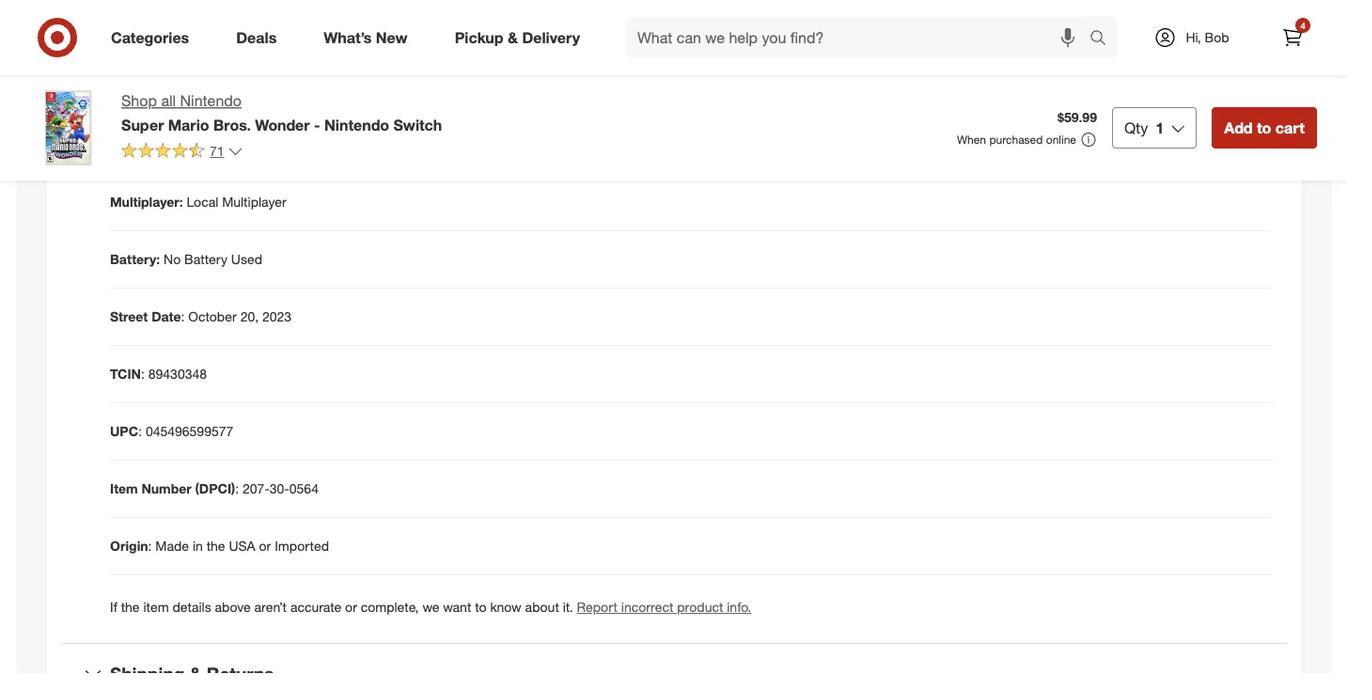 Task type: vqa. For each thing, say whether or not it's contained in the screenshot.
-
yes



Task type: locate. For each thing, give the bounding box(es) containing it.
info.
[[727, 599, 752, 616]]

search
[[1082, 30, 1127, 49]]

: for 89430348
[[141, 366, 145, 382]]

: for 045496599577
[[138, 423, 142, 440]]

date
[[152, 308, 181, 325]]

mario
[[168, 116, 209, 134]]

0 vertical spatial or
[[259, 538, 271, 554]]

new right what's
[[376, 28, 408, 47]]

or right usa
[[259, 538, 271, 554]]

bob
[[1205, 29, 1230, 46]]

item
[[143, 599, 169, 616]]

multiplayer
[[222, 194, 287, 210]]

super
[[121, 116, 164, 134]]

: left made
[[148, 538, 152, 554]]

pickup
[[455, 28, 504, 47]]

format: physical
[[110, 136, 211, 153]]

nintendo
[[180, 92, 242, 110], [324, 116, 389, 134]]

incorrect
[[621, 599, 674, 616]]

to inside button
[[1257, 119, 1272, 137]]

045496599577
[[146, 423, 234, 440]]

local
[[187, 194, 219, 210]]

item number (dpci) : 207-30-0564
[[110, 481, 319, 497]]

upc : 045496599577
[[110, 423, 234, 440]]

switch
[[394, 116, 442, 134]]

genre:
[[190, 79, 231, 95]]

what's new link
[[308, 17, 431, 58]]

What can we help you find? suggestions appear below search field
[[626, 17, 1095, 58]]

nintendo right - in the top left of the page
[[324, 116, 389, 134]]

shop all nintendo super mario bros. wonder - nintendo switch
[[121, 92, 442, 134]]

hi,
[[1186, 29, 1202, 46]]

: left 207-
[[235, 481, 239, 497]]

to right 'want'
[[475, 599, 487, 616]]

new
[[252, 22, 279, 38], [376, 28, 408, 47]]

0 horizontal spatial new
[[252, 22, 279, 38]]

origin : made in the usa or imported
[[110, 538, 329, 554]]

wonder
[[255, 116, 310, 134]]

or
[[259, 538, 271, 554], [345, 599, 357, 616]]

if the item details above aren't accurate or complete, we want to know about it. report incorrect product info.
[[110, 599, 752, 616]]

qty 1
[[1125, 119, 1165, 137]]

: for made in the usa or imported
[[148, 538, 152, 554]]

: left the 89430348
[[141, 366, 145, 382]]

the right if on the bottom left of page
[[121, 599, 140, 616]]

to right add
[[1257, 119, 1272, 137]]

street
[[110, 308, 148, 325]]

the right in at the left
[[207, 538, 225, 554]]

online
[[1047, 133, 1077, 147]]

1 horizontal spatial or
[[345, 599, 357, 616]]

report incorrect product info. button
[[577, 598, 752, 617]]

know
[[490, 599, 522, 616]]

number
[[142, 481, 192, 497]]

0 horizontal spatial or
[[259, 538, 271, 554]]

new right condition:
[[252, 22, 279, 38]]

0 vertical spatial the
[[207, 538, 225, 554]]

if
[[110, 599, 117, 616]]

street date : october 20, 2023
[[110, 308, 292, 325]]

0 vertical spatial to
[[1257, 119, 1272, 137]]

pickup & delivery
[[455, 28, 580, 47]]

usa
[[229, 538, 256, 554]]

89430348
[[148, 366, 207, 382]]

0 horizontal spatial the
[[121, 599, 140, 616]]

we
[[423, 599, 440, 616]]

categories
[[111, 28, 189, 47]]

all
[[161, 92, 176, 110]]

2023
[[262, 308, 292, 325]]

to
[[1257, 119, 1272, 137], [475, 599, 487, 616]]

battery:
[[110, 251, 160, 268]]

nintendo up the bros.
[[180, 92, 242, 110]]

battery
[[184, 251, 228, 268]]

1 vertical spatial to
[[475, 599, 487, 616]]

or right accurate
[[345, 599, 357, 616]]

1 horizontal spatial the
[[207, 538, 225, 554]]

0 vertical spatial nintendo
[[180, 92, 242, 110]]

0 horizontal spatial nintendo
[[180, 92, 242, 110]]

1 horizontal spatial to
[[1257, 119, 1272, 137]]

made
[[156, 538, 189, 554]]

add
[[1225, 119, 1253, 137]]

deals
[[236, 28, 277, 47]]

origin
[[110, 538, 148, 554]]

condition:
[[184, 22, 248, 38]]

4 link
[[1273, 17, 1314, 58]]

1 vertical spatial the
[[121, 599, 140, 616]]

multiplayer:
[[110, 194, 183, 210]]

1 horizontal spatial new
[[376, 28, 408, 47]]

:
[[181, 308, 185, 325], [141, 366, 145, 382], [138, 423, 142, 440], [235, 481, 239, 497], [148, 538, 152, 554]]

video
[[110, 79, 145, 95]]

: left '045496599577'
[[138, 423, 142, 440]]

1 vertical spatial nintendo
[[324, 116, 389, 134]]



Task type: describe. For each thing, give the bounding box(es) containing it.
: left october
[[181, 308, 185, 325]]

30-
[[270, 481, 289, 497]]

$59.99
[[1058, 109, 1098, 126]]

upc
[[110, 423, 138, 440]]

search button
[[1082, 17, 1127, 62]]

&
[[508, 28, 518, 47]]

physical
[[162, 136, 211, 153]]

add to cart
[[1225, 119, 1305, 137]]

purchased
[[990, 133, 1043, 147]]

imported
[[275, 538, 329, 554]]

about
[[525, 599, 559, 616]]

deals link
[[220, 17, 300, 58]]

electronics
[[110, 22, 180, 38]]

item
[[110, 481, 138, 497]]

(dpci)
[[195, 481, 235, 497]]

above
[[215, 599, 251, 616]]

product
[[677, 599, 724, 616]]

-
[[314, 116, 320, 134]]

pickup & delivery link
[[439, 17, 604, 58]]

1 vertical spatial or
[[345, 599, 357, 616]]

format:
[[110, 136, 158, 153]]

0564
[[289, 481, 319, 497]]

delivery
[[522, 28, 580, 47]]

it.
[[563, 599, 573, 616]]

tcin : 89430348
[[110, 366, 207, 382]]

1 horizontal spatial nintendo
[[324, 116, 389, 134]]

20,
[[240, 308, 259, 325]]

game
[[149, 79, 186, 95]]

4
[[1301, 19, 1306, 31]]

add to cart button
[[1213, 107, 1318, 149]]

71 link
[[121, 142, 243, 164]]

when
[[957, 133, 987, 147]]

details
[[173, 599, 211, 616]]

207-
[[243, 481, 270, 497]]

want
[[443, 599, 471, 616]]

tcin
[[110, 366, 141, 382]]

what's
[[324, 28, 372, 47]]

what's new
[[324, 28, 408, 47]]

used
[[231, 251, 262, 268]]

aren't
[[254, 599, 287, 616]]

in
[[193, 538, 203, 554]]

hi, bob
[[1186, 29, 1230, 46]]

1
[[1156, 119, 1165, 137]]

video game genre: action, platformer
[[110, 79, 341, 95]]

71
[[210, 143, 224, 159]]

complete,
[[361, 599, 419, 616]]

shop
[[121, 92, 157, 110]]

0 horizontal spatial to
[[475, 599, 487, 616]]

no
[[164, 251, 181, 268]]

report
[[577, 599, 618, 616]]

qty
[[1125, 119, 1149, 137]]

battery: no battery used
[[110, 251, 262, 268]]

october
[[188, 308, 237, 325]]

when purchased online
[[957, 133, 1077, 147]]

categories link
[[95, 17, 213, 58]]

action,
[[235, 79, 275, 95]]

multiplayer: local multiplayer
[[110, 194, 287, 210]]

accurate
[[291, 599, 342, 616]]

image of super mario bros. wonder - nintendo switch image
[[31, 90, 106, 166]]

bros.
[[214, 116, 251, 134]]

platformer
[[279, 79, 341, 95]]

cart
[[1276, 119, 1305, 137]]

electronics condition: new
[[110, 22, 279, 38]]



